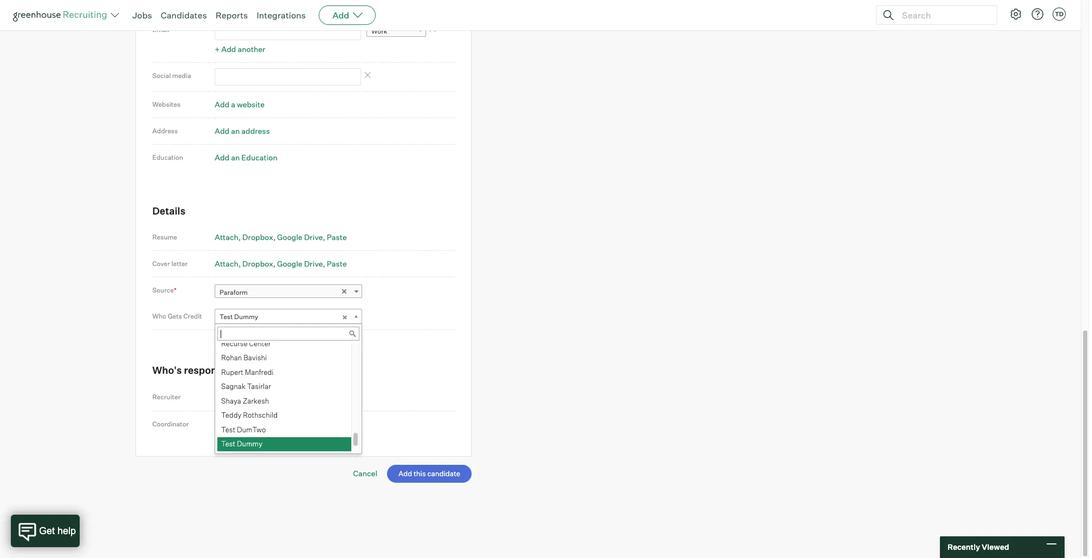 Task type: vqa. For each thing, say whether or not it's contained in the screenshot.
1st 2 from the top
no



Task type: locate. For each thing, give the bounding box(es) containing it.
recurse
[[221, 339, 248, 348]]

0 vertical spatial dropbox link
[[242, 233, 275, 242]]

add for add a website
[[215, 100, 229, 109]]

none for coordinator
[[220, 421, 236, 429]]

1 vertical spatial attach dropbox google drive paste
[[215, 259, 347, 269]]

add for add an address
[[215, 126, 229, 135]]

address
[[241, 126, 270, 135]]

0 vertical spatial test
[[220, 313, 233, 321]]

rohan
[[221, 354, 242, 362]]

rupert
[[221, 368, 243, 377]]

teddy rothschild
[[221, 411, 278, 420]]

2 attach dropbox google drive paste from the top
[[215, 259, 347, 269]]

2 drive from the top
[[304, 259, 323, 269]]

1 vertical spatial paste
[[327, 259, 347, 269]]

paste
[[327, 233, 347, 242], [327, 259, 347, 269]]

reports
[[216, 10, 248, 21]]

attach link
[[215, 233, 241, 242], [215, 259, 241, 269]]

0 vertical spatial paste
[[327, 233, 347, 242]]

attach for resume
[[215, 233, 238, 242]]

this
[[257, 364, 275, 376]]

0 vertical spatial dropbox
[[242, 233, 273, 242]]

google
[[277, 233, 302, 242], [277, 259, 302, 269]]

1 none link from the top
[[215, 390, 362, 406]]

paste for cover letter
[[327, 259, 347, 269]]

1 paste from the top
[[327, 233, 347, 242]]

2 attach link from the top
[[215, 259, 241, 269]]

an
[[231, 126, 240, 135], [231, 153, 240, 162]]

1 vertical spatial test dummy
[[221, 440, 262, 449]]

test for test dumtwo option
[[221, 425, 235, 434]]

who gets credit
[[152, 312, 202, 320]]

work
[[371, 27, 387, 35]]

none link up test dummy option
[[215, 417, 362, 433]]

cancel
[[353, 469, 377, 478]]

2 dropbox link from the top
[[242, 259, 275, 269]]

integrations
[[257, 10, 306, 21]]

2 vertical spatial test
[[221, 440, 235, 449]]

test dummy down test dumtwo
[[221, 440, 262, 449]]

2 paste link from the top
[[327, 259, 347, 269]]

paste link
[[327, 233, 347, 242], [327, 259, 347, 269]]

drive
[[304, 233, 323, 242], [304, 259, 323, 269]]

candidates
[[161, 10, 207, 21]]

add inside popup button
[[332, 10, 349, 21]]

sagnak
[[221, 382, 245, 391]]

none link
[[215, 390, 362, 406], [215, 417, 362, 433]]

attach for cover letter
[[215, 259, 238, 269]]

2 attach from the top
[[215, 259, 238, 269]]

1 attach link from the top
[[215, 233, 241, 242]]

1 vertical spatial none
[[220, 421, 236, 429]]

1 vertical spatial attach link
[[215, 259, 241, 269]]

0 vertical spatial test dummy
[[220, 313, 258, 321]]

0 vertical spatial an
[[231, 126, 240, 135]]

1 vertical spatial paste link
[[327, 259, 347, 269]]

an left address
[[231, 126, 240, 135]]

list box
[[215, 337, 359, 452]]

2 paste from the top
[[327, 259, 347, 269]]

None text field
[[215, 22, 361, 40], [215, 68, 361, 86], [215, 22, 361, 40], [215, 68, 361, 86]]

0 vertical spatial attach
[[215, 233, 238, 242]]

dummy down dumtwo
[[237, 440, 262, 449]]

2 google from the top
[[277, 259, 302, 269]]

1 vertical spatial none link
[[215, 417, 362, 433]]

2 dropbox from the top
[[242, 259, 273, 269]]

dummy
[[234, 313, 258, 321], [237, 440, 262, 449]]

0 vertical spatial google drive link
[[277, 233, 325, 242]]

test down test dumtwo
[[221, 440, 235, 449]]

2 an from the top
[[231, 153, 240, 162]]

1 vertical spatial dropbox
[[242, 259, 273, 269]]

add a website link
[[215, 100, 264, 109]]

none link up teddy rothschild option
[[215, 390, 362, 406]]

1 google drive link from the top
[[277, 233, 325, 242]]

1 vertical spatial google drive link
[[277, 259, 325, 269]]

attach dropbox google drive paste
[[215, 233, 347, 242], [215, 259, 347, 269]]

1 paste link from the top
[[327, 233, 347, 242]]

+ add another link
[[215, 44, 265, 53]]

1 attach dropbox google drive paste from the top
[[215, 233, 347, 242]]

2 none from the top
[[220, 421, 236, 429]]

0 vertical spatial attach dropbox google drive paste
[[215, 233, 347, 242]]

attach
[[215, 233, 238, 242], [215, 259, 238, 269]]

source *
[[152, 286, 177, 295]]

add an address
[[215, 126, 270, 135]]

None submit
[[387, 465, 472, 483]]

test dummy inside option
[[221, 440, 262, 449]]

dummy up the recurse center at the left bottom of the page
[[234, 313, 258, 321]]

0 vertical spatial google
[[277, 233, 302, 242]]

2 none link from the top
[[215, 417, 362, 433]]

1 dropbox link from the top
[[242, 233, 275, 242]]

google for cover letter
[[277, 259, 302, 269]]

greenhouse recruiting image
[[13, 9, 111, 22]]

email
[[152, 26, 169, 34]]

integrations link
[[257, 10, 306, 21]]

1 none from the top
[[220, 394, 236, 402]]

media
[[172, 71, 191, 79]]

dropbox
[[242, 233, 273, 242], [242, 259, 273, 269]]

recently viewed
[[948, 543, 1009, 552]]

1 vertical spatial drive
[[304, 259, 323, 269]]

1 dropbox from the top
[[242, 233, 273, 242]]

sagnak tasirlar option
[[217, 380, 351, 395]]

none link for coordinator
[[215, 417, 362, 433]]

none
[[220, 394, 236, 402], [220, 421, 236, 429]]

teddy rothschild option
[[217, 409, 351, 423]]

shaya zarkesh
[[221, 397, 269, 405]]

none down teddy
[[220, 421, 236, 429]]

paste link for resume
[[327, 233, 347, 242]]

test down teddy
[[221, 425, 235, 434]]

2 google drive link from the top
[[277, 259, 325, 269]]

add for add an education
[[215, 153, 229, 162]]

test down paraform
[[220, 313, 233, 321]]

1 google from the top
[[277, 233, 302, 242]]

dropbox link for cover letter
[[242, 259, 275, 269]]

test dummy
[[220, 313, 258, 321], [221, 440, 262, 449]]

None text field
[[217, 327, 359, 341]]

rupert manfredi
[[221, 368, 274, 377]]

rupert manfredi option
[[217, 366, 351, 380]]

1 vertical spatial attach
[[215, 259, 238, 269]]

details
[[152, 205, 185, 217]]

1 vertical spatial dummy
[[237, 440, 262, 449]]

viewed
[[982, 543, 1009, 552]]

none down sagnak
[[220, 394, 236, 402]]

test dummy option
[[217, 438, 351, 452]]

dummy inside option
[[237, 440, 262, 449]]

an down add an address link at the top left
[[231, 153, 240, 162]]

add a website
[[215, 100, 264, 109]]

website
[[237, 100, 264, 109]]

1 an from the top
[[231, 126, 240, 135]]

0 vertical spatial attach link
[[215, 233, 241, 242]]

education
[[241, 153, 277, 162], [152, 153, 183, 161]]

add
[[332, 10, 349, 21], [221, 44, 236, 53], [215, 100, 229, 109], [215, 126, 229, 135], [215, 153, 229, 162]]

google drive link
[[277, 233, 325, 242], [277, 259, 325, 269]]

test dummy down paraform
[[220, 313, 258, 321]]

resume
[[152, 233, 177, 241]]

dropbox link
[[242, 233, 275, 242], [242, 259, 275, 269]]

1 attach from the top
[[215, 233, 238, 242]]

cancel link
[[353, 469, 377, 478]]

0 vertical spatial none
[[220, 394, 236, 402]]

test dumtwo option
[[217, 423, 351, 438]]

dropbox for cover letter
[[242, 259, 273, 269]]

paste for resume
[[327, 233, 347, 242]]

1 vertical spatial an
[[231, 153, 240, 162]]

a
[[231, 100, 235, 109]]

google for resume
[[277, 233, 302, 242]]

1 vertical spatial test
[[221, 425, 235, 434]]

1 horizontal spatial education
[[241, 153, 277, 162]]

1 vertical spatial dropbox link
[[242, 259, 275, 269]]

test
[[220, 313, 233, 321], [221, 425, 235, 434], [221, 440, 235, 449]]

+ add another
[[215, 44, 265, 53]]

1 vertical spatial google
[[277, 259, 302, 269]]

0 vertical spatial drive
[[304, 233, 323, 242]]

configure image
[[1009, 8, 1022, 21]]

add an education
[[215, 153, 277, 162]]

1 drive from the top
[[304, 233, 323, 242]]

letter
[[171, 260, 188, 268]]

recurse center
[[221, 339, 271, 348]]

drive for resume
[[304, 233, 323, 242]]

dropbox link for resume
[[242, 233, 275, 242]]

address
[[152, 127, 178, 135]]

0 vertical spatial paste link
[[327, 233, 347, 242]]

center
[[249, 339, 271, 348]]

0 vertical spatial none link
[[215, 390, 362, 406]]



Task type: describe. For each thing, give the bounding box(es) containing it.
cover letter
[[152, 260, 188, 268]]

Search text field
[[899, 7, 987, 23]]

test dummy link
[[215, 309, 362, 325]]

+
[[215, 44, 220, 53]]

jobs link
[[132, 10, 152, 21]]

attach link for resume
[[215, 233, 241, 242]]

google drive link for cover letter
[[277, 259, 325, 269]]

add an address link
[[215, 126, 270, 135]]

add an education link
[[215, 153, 277, 162]]

attach dropbox google drive paste for cover letter
[[215, 259, 347, 269]]

paraform
[[220, 288, 248, 296]]

paraform link
[[215, 284, 362, 300]]

teddy
[[221, 411, 241, 420]]

work link
[[366, 24, 426, 39]]

cover
[[152, 260, 170, 268]]

td button
[[1051, 5, 1068, 23]]

who's
[[152, 364, 182, 376]]

0 horizontal spatial education
[[152, 153, 183, 161]]

shaya zarkesh option
[[217, 395, 351, 409]]

zarkesh
[[243, 397, 269, 405]]

list box containing recurse center
[[215, 337, 359, 452]]

rohan bavishi
[[221, 354, 267, 362]]

who's responsible for this candidate?
[[152, 364, 330, 376]]

none for recruiter
[[220, 394, 236, 402]]

for
[[242, 364, 255, 376]]

td
[[1055, 10, 1064, 18]]

jobs
[[132, 10, 152, 21]]

reports link
[[216, 10, 248, 21]]

attach dropbox google drive paste for resume
[[215, 233, 347, 242]]

social
[[152, 71, 171, 79]]

0 vertical spatial dummy
[[234, 313, 258, 321]]

test dumtwo
[[221, 425, 266, 434]]

who
[[152, 312, 166, 320]]

sagnak tasirlar
[[221, 382, 271, 391]]

*
[[174, 286, 177, 295]]

tasirlar
[[247, 382, 271, 391]]

recurse center option
[[217, 337, 351, 351]]

test for test dummy option
[[221, 440, 235, 449]]

credit
[[183, 312, 202, 320]]

dropbox for resume
[[242, 233, 273, 242]]

add for add
[[332, 10, 349, 21]]

candidate?
[[277, 364, 330, 376]]

shaya
[[221, 397, 241, 405]]

another
[[238, 44, 265, 53]]

recently
[[948, 543, 980, 552]]

td button
[[1053, 8, 1066, 21]]

add button
[[319, 5, 376, 25]]

responsible
[[184, 364, 239, 376]]

drive for cover letter
[[304, 259, 323, 269]]

an for address
[[231, 126, 240, 135]]

none link for recruiter
[[215, 390, 362, 406]]

rohan bavishi option
[[217, 351, 351, 366]]

attach link for cover letter
[[215, 259, 241, 269]]

paste link for cover letter
[[327, 259, 347, 269]]

dumtwo
[[237, 425, 266, 434]]

coordinator
[[152, 420, 189, 428]]

websites
[[152, 100, 180, 108]]

social media
[[152, 71, 191, 79]]

manfredi
[[245, 368, 274, 377]]

recruiter
[[152, 393, 181, 401]]

source
[[152, 286, 174, 295]]

bavishi
[[244, 354, 267, 362]]

gets
[[168, 312, 182, 320]]

google drive link for resume
[[277, 233, 325, 242]]

rothschild
[[243, 411, 278, 420]]

candidates link
[[161, 10, 207, 21]]

an for education
[[231, 153, 240, 162]]



